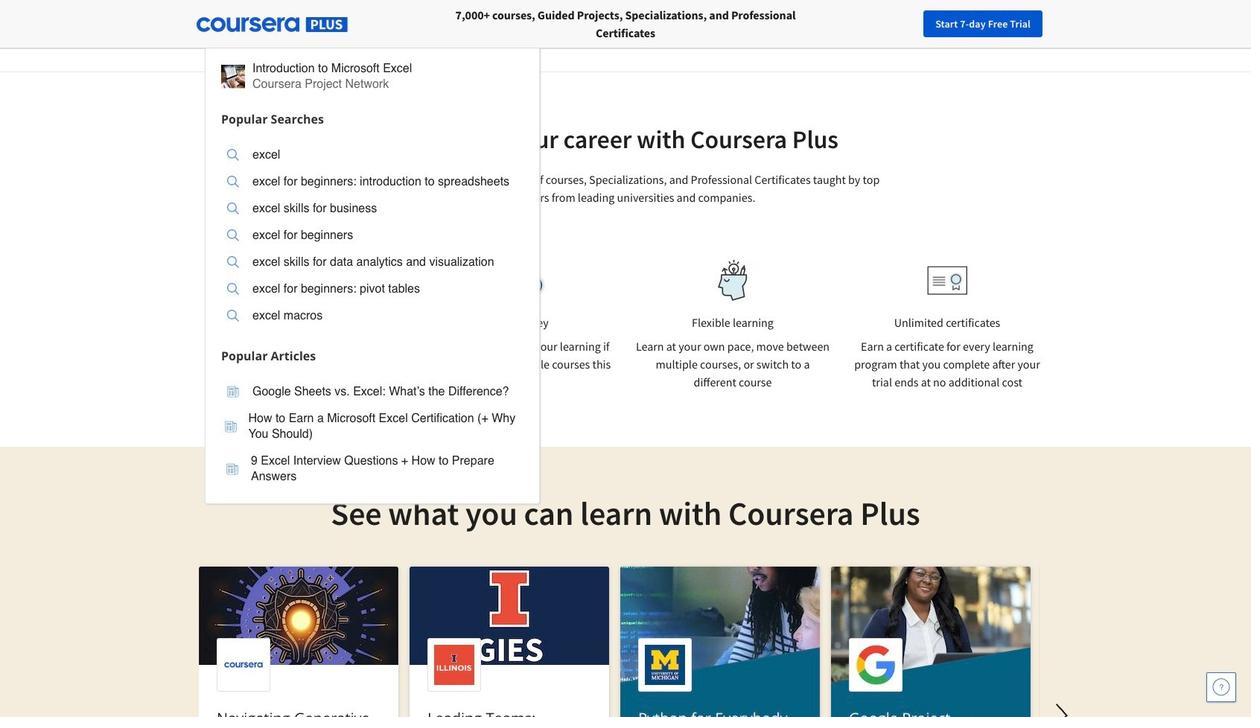 Task type: vqa. For each thing, say whether or not it's contained in the screenshot.
Data
no



Task type: describe. For each thing, give the bounding box(es) containing it.
university of illinois at urbana-champaign image
[[204, 9, 320, 33]]

university of michigan image
[[614, 1, 653, 42]]

google image
[[486, 7, 566, 35]]

johns hopkins university image
[[906, 7, 1048, 35]]

What do you want to learn? text field
[[205, 9, 533, 39]]

autocomplete results list box
[[205, 45, 540, 504]]

2 list box from the top
[[206, 369, 539, 503]]



Task type: locate. For each thing, give the bounding box(es) containing it.
save money image
[[492, 263, 545, 298]]

1 vertical spatial list box
[[206, 369, 539, 503]]

next slide image
[[1045, 698, 1080, 718]]

learn anything image
[[284, 260, 325, 301]]

help center image
[[1213, 679, 1231, 697]]

unlimited certificates image
[[928, 266, 968, 295]]

suggestion image image
[[221, 64, 245, 88], [227, 149, 239, 161], [227, 176, 239, 188], [227, 203, 239, 215], [227, 230, 239, 241], [227, 256, 239, 268], [227, 283, 239, 295], [227, 310, 239, 322], [227, 386, 239, 398], [225, 421, 237, 433], [227, 463, 238, 475]]

0 vertical spatial list box
[[206, 132, 539, 342]]

sas image
[[701, 9, 758, 33]]

list box
[[206, 132, 539, 342], [206, 369, 539, 503]]

coursera plus image
[[197, 17, 348, 32]]

None search field
[[205, 9, 563, 504]]

1 list box from the top
[[206, 132, 539, 342]]

flexible learning image
[[708, 260, 759, 301]]



